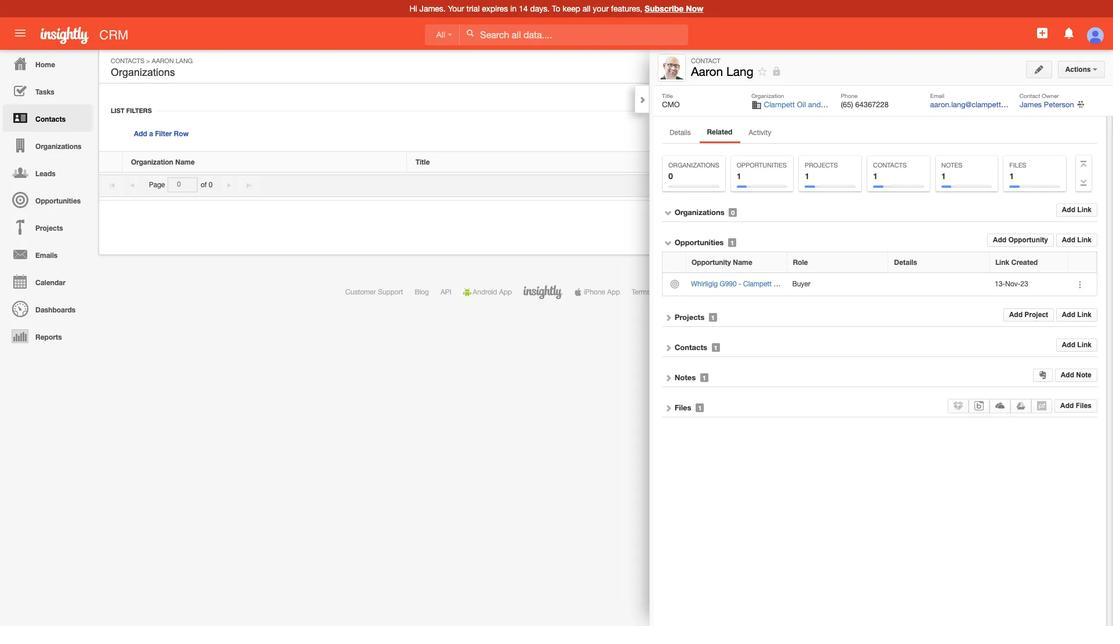 Task type: locate. For each thing, give the bounding box(es) containing it.
1 vertical spatial and
[[784, 280, 796, 288]]

0 horizontal spatial lang
[[176, 57, 193, 64]]

link
[[1038, 63, 1053, 71], [984, 158, 998, 166], [1077, 206, 1092, 214], [1077, 236, 1092, 244], [995, 258, 1009, 267], [1077, 311, 1092, 319], [1077, 341, 1092, 349]]

0 vertical spatial link created
[[984, 158, 1027, 166]]

cmo
[[662, 100, 680, 109]]

add project link
[[1003, 308, 1054, 322]]

link for add link 'button' above add note
[[1077, 341, 1092, 349]]

files down notes "link"
[[675, 403, 691, 412]]

add up add note
[[1062, 341, 1075, 349]]

0 horizontal spatial name
[[175, 158, 195, 166]]

0 vertical spatial organizations link
[[3, 132, 93, 159]]

calendar link
[[3, 268, 93, 295]]

files up no
[[1009, 162, 1026, 169]]

0 horizontal spatial and
[[784, 280, 796, 288]]

0 horizontal spatial -
[[739, 280, 741, 288]]

add for add link 'button' above add note
[[1062, 341, 1075, 349]]

phone (65) 64367228
[[841, 92, 889, 109]]

contacts link up notes "link"
[[675, 342, 707, 352]]

buyer cell
[[787, 273, 888, 296]]

add for add files button
[[1060, 402, 1074, 410]]

1 horizontal spatial details
[[700, 158, 723, 166]]

of right page
[[201, 181, 207, 189]]

0 inside organizations 0
[[668, 171, 673, 181]]

row
[[99, 152, 1083, 173], [663, 252, 1097, 273], [663, 273, 1097, 296]]

1 right notes "link"
[[703, 374, 706, 381]]

contact right contact icon
[[691, 57, 721, 64]]

0 vertical spatial created
[[1000, 158, 1027, 166]]

0 vertical spatial notes
[[941, 162, 962, 169]]

1 horizontal spatial app
[[607, 288, 620, 296]]

1 horizontal spatial name
[[733, 258, 752, 267]]

opportunities link
[[3, 186, 93, 213], [675, 238, 724, 247]]

contacts link
[[111, 57, 144, 64], [3, 104, 93, 132], [675, 342, 707, 352]]

lang inside row
[[872, 280, 888, 288]]

link for add link 'button' on top of contact owner
[[1038, 63, 1053, 71]]

0 horizontal spatial app
[[499, 288, 512, 296]]

created up no
[[1000, 158, 1027, 166]]

subscribe now link
[[645, 3, 703, 13]]

chevron right image for projects
[[664, 313, 672, 322]]

0 right page
[[209, 181, 213, 189]]

contacts link down tasks at the left
[[3, 104, 93, 132]]

clampett down the record permissions icon
[[764, 100, 795, 109]]

add inside button
[[1060, 402, 1074, 410]]

iphone
[[584, 288, 605, 296]]

add link right add opportunity
[[1062, 236, 1092, 244]]

1 horizontal spatial opportunities link
[[675, 238, 724, 247]]

add link for add link 'button' to the right of project
[[1062, 311, 1092, 319]]

addendum
[[803, 288, 837, 296]]

1 vertical spatial link created
[[995, 258, 1038, 267]]

1 vertical spatial singapore
[[814, 280, 846, 288]]

0 for organizations 0
[[668, 171, 673, 181]]

files down note
[[1076, 402, 1092, 410]]

gas, left (65)
[[823, 100, 838, 109]]

1 vertical spatial contacts link
[[3, 104, 93, 132]]

1 right contacts 1
[[941, 171, 946, 181]]

gas, inside row
[[798, 280, 812, 288]]

2 vertical spatial chevron right image
[[664, 374, 672, 382]]

0 horizontal spatial 0
[[209, 181, 213, 189]]

(65)
[[841, 100, 853, 109]]

organizations up the leads link
[[35, 142, 81, 151]]

add right link files from pandadoc to this image
[[1060, 402, 1074, 410]]

add down display
[[1062, 206, 1075, 214]]

chevron right image left title cmo
[[638, 96, 646, 104]]

0 horizontal spatial oil
[[774, 280, 782, 288]]

navigation containing home
[[0, 50, 93, 350]]

0 vertical spatial organization
[[751, 92, 784, 99]]

organizations down ">"
[[111, 67, 175, 78]]

app right iphone
[[607, 288, 620, 296]]

1 down privacy policy link
[[714, 344, 717, 351]]

opportunity up whirligig
[[692, 258, 731, 267]]

1 horizontal spatial title
[[662, 92, 673, 99]]

add link button right add opportunity link
[[1056, 234, 1097, 247]]

add for add note link
[[1061, 371, 1074, 379]]

name down 'row'
[[175, 158, 195, 166]]

chevron right image
[[638, 96, 646, 104], [664, 344, 672, 352], [664, 374, 672, 382]]

1 horizontal spatial contacts link
[[111, 57, 144, 64]]

0 vertical spatial name
[[175, 158, 195, 166]]

1 vertical spatial organization
[[131, 158, 173, 166]]

android
[[473, 288, 497, 296]]

email aaron.lang@clampett.com
[[930, 92, 1018, 109]]

0 horizontal spatial aaron
[[152, 57, 174, 64]]

organizations link right chevron down image in the top right of the page
[[675, 208, 724, 217]]

cell
[[888, 273, 990, 296]]

add note
[[1061, 371, 1092, 379]]

features,
[[611, 4, 642, 13]]

add link up add note
[[1062, 341, 1092, 349]]

add link for add link 'button' underneath display
[[1062, 206, 1092, 214]]

blog link
[[415, 288, 429, 296]]

0 horizontal spatial files
[[675, 403, 691, 412]]

title inside title cmo
[[662, 92, 673, 99]]

contact owner
[[1020, 92, 1059, 99]]

change record owner image
[[1077, 100, 1084, 110]]

0 horizontal spatial organization
[[131, 158, 173, 166]]

1 app from the left
[[499, 288, 512, 296]]

privacy policy
[[695, 288, 738, 296]]

0 vertical spatial singapore
[[841, 100, 875, 109]]

created up 23
[[1011, 258, 1038, 267]]

Search all data.... text field
[[460, 24, 688, 45]]

row
[[174, 129, 189, 138]]

home link
[[3, 50, 93, 77]]

name
[[175, 158, 195, 166], [733, 258, 752, 267]]

1 horizontal spatial contact
[[1020, 92, 1040, 99]]

project
[[1025, 311, 1048, 319]]

0 up opportunity name in the right of the page
[[731, 209, 735, 216]]

2 horizontal spatial 0
[[731, 209, 735, 216]]

chevron right image left notes "link"
[[664, 374, 672, 382]]

1 horizontal spatial oil
[[797, 100, 806, 109]]

tasks
[[35, 88, 54, 96]]

oil left (65)
[[797, 100, 806, 109]]

0 horizontal spatial contacts link
[[3, 104, 93, 132]]

1 vertical spatial notes
[[675, 373, 696, 382]]

organization up page
[[131, 158, 173, 166]]

add right add opportunity
[[1062, 236, 1075, 244]]

add left note
[[1061, 371, 1074, 379]]

link created up no
[[984, 158, 1027, 166]]

singapore up addendum
[[814, 280, 846, 288]]

1 vertical spatial name
[[733, 258, 752, 267]]

add files
[[1060, 402, 1092, 410]]

to
[[1043, 181, 1049, 189]]

contacts link left ">"
[[111, 57, 144, 64]]

2 vertical spatial opportunities
[[675, 238, 724, 247]]

1 horizontal spatial organization
[[751, 92, 784, 99]]

- right the buyer
[[848, 280, 850, 288]]

>
[[146, 57, 150, 64]]

add
[[1023, 63, 1036, 71], [134, 129, 147, 138], [1062, 206, 1075, 214], [993, 236, 1006, 244], [1062, 236, 1075, 244], [1009, 311, 1023, 319], [1062, 311, 1075, 319], [1062, 341, 1075, 349], [1061, 371, 1074, 379], [1060, 402, 1074, 410]]

opportunities link down leads at the left of the page
[[3, 186, 93, 213]]

1 horizontal spatial projects
[[675, 312, 704, 322]]

1 inside opportunities 1
[[737, 171, 741, 181]]

chevron right image for notes
[[664, 374, 672, 382]]

clampett oil and gas, singapore link
[[764, 100, 875, 109]]

and up data processing addendum "link"
[[784, 280, 796, 288]]

14
[[519, 4, 528, 13]]

chevron right image
[[664, 313, 672, 322], [664, 404, 672, 412]]

0 vertical spatial projects link
[[3, 213, 93, 241]]

whirligig g990 - clampett oil and gas, singapore - aaron lang link
[[691, 280, 894, 288]]

opportunities down activity link on the right top of page
[[737, 162, 787, 169]]

opportunities down leads at the left of the page
[[35, 197, 81, 205]]

1 horizontal spatial and
[[808, 100, 821, 109]]

row containing organization name
[[99, 152, 1083, 173]]

customer
[[345, 288, 376, 296]]

1 vertical spatial gas,
[[798, 280, 812, 288]]

1 left items
[[1009, 171, 1014, 181]]

1 vertical spatial chevron right image
[[664, 404, 672, 412]]

0 horizontal spatial title
[[415, 158, 430, 166]]

0 vertical spatial gas,
[[823, 100, 838, 109]]

opportunities 1
[[737, 162, 787, 181]]

whirligig g990 - clampett oil and gas, singapore - aaron lang
[[691, 280, 888, 288]]

and inside row
[[784, 280, 796, 288]]

0 vertical spatial contacts link
[[111, 57, 144, 64]]

opportunity up 23
[[1008, 236, 1048, 244]]

oil up processing
[[774, 280, 782, 288]]

0 horizontal spatial notes
[[675, 373, 696, 382]]

0 vertical spatial and
[[808, 100, 821, 109]]

1 vertical spatial opportunities
[[35, 197, 81, 205]]

name for opportunity name
[[733, 258, 752, 267]]

1 right organizations 0
[[737, 171, 741, 181]]

and
[[808, 100, 821, 109], [784, 280, 796, 288]]

projects link up emails
[[3, 213, 93, 241]]

0 vertical spatial chevron right image
[[664, 313, 672, 322]]

1 chevron right image from the top
[[664, 313, 672, 322]]

emails link
[[3, 241, 93, 268]]

android app
[[473, 288, 512, 296]]

projects 1
[[805, 162, 838, 181]]

link created up nov-
[[995, 258, 1038, 267]]

0 vertical spatial title
[[662, 92, 673, 99]]

name for organization name
[[175, 158, 195, 166]]

chevron right image for contacts
[[664, 344, 672, 352]]

aaron.lang@clampett.com
[[930, 100, 1018, 109]]

gas,
[[823, 100, 838, 109], [798, 280, 812, 288]]

opportunity name
[[692, 258, 752, 267]]

2 horizontal spatial opportunities
[[737, 162, 787, 169]]

1 horizontal spatial gas,
[[823, 100, 838, 109]]

0 horizontal spatial opportunities
[[35, 197, 81, 205]]

0 vertical spatial contact
[[691, 57, 721, 64]]

0 horizontal spatial organizations link
[[3, 132, 93, 159]]

related link
[[700, 125, 739, 141]]

add left project
[[1009, 311, 1023, 319]]

2 chevron right image from the top
[[664, 404, 672, 412]]

organizations link up leads at the left of the page
[[3, 132, 93, 159]]

all link
[[425, 24, 460, 45]]

1 horizontal spatial -
[[848, 280, 850, 288]]

2 vertical spatial contacts link
[[675, 342, 707, 352]]

1 horizontal spatial notes
[[941, 162, 962, 169]]

add link button up add note
[[1056, 338, 1097, 352]]

navigation
[[0, 50, 93, 350]]

notes
[[941, 162, 962, 169], [675, 373, 696, 382]]

james.
[[419, 4, 446, 13]]

1 right opportunities 1
[[805, 171, 809, 181]]

2 horizontal spatial details
[[894, 258, 917, 267]]

1 vertical spatial projects
[[35, 224, 63, 232]]

projects link down privacy
[[675, 312, 704, 322]]

0 vertical spatial opportunities link
[[3, 186, 93, 213]]

1 horizontal spatial 0
[[668, 171, 673, 181]]

add opportunity link
[[987, 234, 1054, 247]]

oil
[[797, 100, 806, 109], [774, 280, 782, 288]]

0 vertical spatial details
[[670, 129, 691, 137]]

lang
[[176, 57, 193, 64], [726, 64, 753, 78], [872, 280, 888, 288]]

1 horizontal spatial opportunities
[[675, 238, 724, 247]]

1 vertical spatial created
[[1011, 258, 1038, 267]]

1 horizontal spatial lang
[[726, 64, 753, 78]]

1 vertical spatial projects link
[[675, 312, 704, 322]]

files for files 1
[[1009, 162, 1026, 169]]

app right the android
[[499, 288, 512, 296]]

0 horizontal spatial gas,
[[798, 280, 812, 288]]

1 vertical spatial details
[[700, 158, 723, 166]]

opportunities up opportunity name in the right of the page
[[675, 238, 724, 247]]

link created for title
[[984, 158, 1027, 166]]

clampett up data
[[743, 280, 772, 288]]

chevron down image
[[664, 209, 672, 217]]

notes for notes 1
[[941, 162, 962, 169]]

1 horizontal spatial files
[[1009, 162, 1026, 169]]

add link right project
[[1062, 311, 1092, 319]]

details
[[670, 129, 691, 137], [700, 158, 723, 166], [894, 258, 917, 267]]

reports link
[[3, 322, 93, 350]]

display
[[1051, 181, 1073, 189]]

1 down privacy policy
[[711, 313, 715, 321]]

singapore down the "phone"
[[841, 100, 875, 109]]

chevron right image for files
[[664, 404, 672, 412]]

add link for add link 'button' above add note
[[1062, 341, 1092, 349]]

name up g990
[[733, 258, 752, 267]]

-
[[739, 280, 741, 288], [848, 280, 850, 288]]

2 horizontal spatial files
[[1076, 402, 1092, 410]]

created for role
[[1011, 258, 1038, 267]]

add project
[[1009, 311, 1048, 319]]

your
[[448, 4, 464, 13]]

1 right projects 1
[[873, 171, 878, 181]]

2 horizontal spatial lang
[[872, 280, 888, 288]]

1 vertical spatial organizations link
[[675, 208, 724, 217]]

1 vertical spatial contact
[[1020, 92, 1040, 99]]

chevron right image down service
[[664, 313, 672, 322]]

peterson
[[1044, 100, 1074, 109]]

gas, up data processing addendum "link"
[[798, 280, 812, 288]]

add left a
[[134, 129, 147, 138]]

2 app from the left
[[607, 288, 620, 296]]

contacts inside the contacts > aaron lang organizations
[[111, 57, 144, 64]]

organization
[[751, 92, 784, 99], [131, 158, 173, 166]]

add up contact owner
[[1023, 63, 1036, 71]]

1 horizontal spatial opportunity
[[1008, 236, 1048, 244]]

1 horizontal spatial of
[[652, 288, 658, 296]]

add for add a filter row link
[[134, 129, 147, 138]]

contact up james
[[1020, 92, 1040, 99]]

contacts 1
[[873, 162, 907, 181]]

add link down display
[[1062, 206, 1092, 214]]

notifications image
[[1062, 26, 1076, 40]]

column header
[[99, 152, 122, 173]]

organization inside row
[[131, 158, 173, 166]]

0 vertical spatial opportunities
[[737, 162, 787, 169]]

1 vertical spatial title
[[415, 158, 430, 166]]

owner
[[1042, 92, 1059, 99]]

0 up chevron down image in the top right of the page
[[668, 171, 673, 181]]

add up the 13-
[[993, 236, 1006, 244]]

2 horizontal spatial projects
[[805, 162, 838, 169]]

organizations
[[111, 67, 175, 78], [35, 142, 81, 151], [668, 162, 719, 169], [675, 208, 724, 217]]

chevron right image left files link
[[664, 404, 672, 412]]

opportunities link up opportunity name in the right of the page
[[675, 238, 724, 247]]

and left (65)
[[808, 100, 821, 109]]

chevron right image down service
[[664, 344, 672, 352]]

created
[[1000, 158, 1027, 166], [1011, 258, 1038, 267]]

1 vertical spatial opportunity
[[692, 258, 731, 267]]

add a filter row
[[134, 129, 189, 138]]

- right g990
[[739, 280, 741, 288]]

opportunity
[[1008, 236, 1048, 244], [692, 258, 731, 267]]

1 horizontal spatial aaron
[[691, 64, 723, 78]]

organization down follow icon
[[751, 92, 784, 99]]

title for title cmo
[[662, 92, 673, 99]]

g990
[[720, 280, 737, 288]]

0 for of 0
[[209, 181, 213, 189]]

0 horizontal spatial contact
[[691, 57, 721, 64]]

1 vertical spatial clampett
[[743, 280, 772, 288]]

files for files
[[675, 403, 691, 412]]

of right terms at the right of page
[[652, 288, 658, 296]]

customer support link
[[345, 288, 403, 296]]

add right project
[[1062, 311, 1075, 319]]

add for add link 'button' to the right of project
[[1062, 311, 1075, 319]]

clampett
[[764, 100, 795, 109], [743, 280, 772, 288]]

1 vertical spatial chevron right image
[[664, 344, 672, 352]]

1 inside contacts 1
[[873, 171, 878, 181]]

add link up contact owner
[[1023, 63, 1053, 71]]

0 horizontal spatial projects
[[35, 224, 63, 232]]

aaron
[[152, 57, 174, 64], [691, 64, 723, 78], [852, 280, 870, 288]]

notes 1
[[941, 162, 962, 181]]

0 horizontal spatial details
[[670, 129, 691, 137]]

add link for add link 'button' on top of contact owner
[[1023, 63, 1053, 71]]



Task type: describe. For each thing, give the bounding box(es) containing it.
organizations down details 'link'
[[668, 162, 719, 169]]

row containing whirligig g990 - clampett oil and gas, singapore - aaron lang
[[663, 273, 1097, 296]]

link files from dropbox to this image
[[954, 401, 963, 410]]

data
[[750, 288, 764, 296]]

phone
[[841, 92, 857, 99]]

organization for organization
[[751, 92, 784, 99]]

add for add link 'button' to the right of add opportunity link
[[1062, 236, 1075, 244]]

add opportunity
[[993, 236, 1048, 244]]

link files from pandadoc to this image
[[1037, 401, 1047, 410]]

files link
[[675, 403, 691, 412]]

1 right files link
[[698, 404, 702, 411]]

add for add project link
[[1009, 311, 1023, 319]]

contact for contact
[[691, 57, 721, 64]]

details inside 'link'
[[670, 129, 691, 137]]

0 horizontal spatial opportunities link
[[3, 186, 93, 213]]

terms of service
[[632, 288, 683, 296]]

a
[[149, 129, 153, 138]]

1 vertical spatial oil
[[774, 280, 782, 288]]

title for title
[[415, 158, 430, 166]]

add link button down display
[[1056, 204, 1097, 217]]

page
[[149, 181, 165, 189]]

1 horizontal spatial organizations link
[[675, 208, 724, 217]]

dashboards link
[[3, 295, 93, 322]]

organizations 0
[[668, 162, 719, 181]]

email
[[930, 92, 944, 99]]

processing
[[766, 288, 801, 296]]

1 inside files 1
[[1009, 171, 1014, 181]]

contact image
[[660, 56, 683, 79]]

organizations right chevron down image in the top right of the page
[[675, 208, 724, 217]]

hi
[[410, 4, 417, 13]]

23
[[1020, 280, 1028, 288]]

0 horizontal spatial projects link
[[3, 213, 93, 241]]

list
[[111, 107, 124, 114]]

add note link
[[1055, 369, 1097, 382]]

add link button right project
[[1056, 308, 1097, 322]]

james peterson
[[1020, 100, 1074, 109]]

details link
[[662, 125, 698, 143]]

1 horizontal spatial projects link
[[675, 312, 704, 322]]

filter
[[155, 129, 172, 138]]

all
[[583, 4, 591, 13]]

filters
[[126, 107, 152, 114]]

0 vertical spatial opportunity
[[1008, 236, 1048, 244]]

details for role
[[894, 258, 917, 267]]

organizations inside navigation
[[35, 142, 81, 151]]

expires
[[482, 4, 508, 13]]

nov-
[[1005, 280, 1020, 288]]

privacy policy link
[[695, 288, 738, 296]]

tasks link
[[3, 77, 93, 104]]

activity
[[749, 129, 771, 137]]

app for iphone app
[[607, 288, 620, 296]]

notes for notes
[[675, 373, 696, 382]]

2 vertical spatial projects
[[675, 312, 704, 322]]

2 horizontal spatial aaron
[[852, 280, 870, 288]]

home
[[35, 60, 55, 69]]

aaron lang
[[691, 64, 753, 78]]

1 vertical spatial opportunities link
[[675, 238, 724, 247]]

0 horizontal spatial opportunity
[[692, 258, 731, 267]]

policy
[[720, 288, 738, 296]]

data processing addendum
[[750, 288, 837, 296]]

link files from google drive to this image
[[1016, 401, 1026, 410]]

add a filter row link
[[134, 129, 189, 138]]

organization for organization name
[[131, 158, 173, 166]]

1 vertical spatial of
[[652, 288, 658, 296]]

1 inside projects 1
[[805, 171, 809, 181]]

no
[[1013, 181, 1022, 189]]

files inside button
[[1076, 402, 1092, 410]]

record permissions image
[[771, 64, 782, 78]]

row containing opportunity name
[[663, 252, 1097, 273]]

blog
[[415, 288, 429, 296]]

add for add opportunity link
[[993, 236, 1006, 244]]

contact for contact owner
[[1020, 92, 1040, 99]]

2 horizontal spatial contacts link
[[675, 342, 707, 352]]

service
[[660, 288, 683, 296]]

0 vertical spatial clampett
[[764, 100, 795, 109]]

add link button up contact owner
[[1015, 58, 1060, 75]]

add for add link 'button' on top of contact owner
[[1023, 63, 1036, 71]]

support
[[378, 288, 403, 296]]

follow image
[[757, 66, 768, 77]]

privacy
[[695, 288, 718, 296]]

no items to display
[[1013, 181, 1073, 189]]

crm
[[99, 28, 128, 42]]

organizations button
[[108, 64, 177, 81]]

clampett oil and gas, singapore
[[764, 100, 875, 109]]

keep
[[563, 4, 580, 13]]

link created for role
[[995, 258, 1038, 267]]

aaron inside the contacts > aaron lang organizations
[[152, 57, 174, 64]]

dashboards
[[35, 305, 75, 314]]

link for add link 'button' underneath display
[[1077, 206, 1092, 214]]

add for add link 'button' underneath display
[[1062, 206, 1075, 214]]

related
[[707, 128, 732, 136]]

app for android app
[[499, 288, 512, 296]]

james
[[1020, 100, 1042, 109]]

13-nov-23 cell
[[990, 273, 1068, 296]]

calendar
[[35, 278, 65, 287]]

0 vertical spatial oil
[[797, 100, 806, 109]]

evernote image
[[1039, 371, 1047, 379]]

13-
[[995, 280, 1005, 288]]

lang inside the contacts > aaron lang organizations
[[176, 57, 193, 64]]

organizations inside the contacts > aaron lang organizations
[[111, 67, 175, 78]]

reports
[[35, 333, 62, 341]]

your
[[593, 4, 609, 13]]

whirligig
[[691, 280, 718, 288]]

link for add link 'button' to the right of add opportunity link
[[1077, 236, 1092, 244]]

projects inside navigation
[[35, 224, 63, 232]]

now
[[686, 3, 703, 13]]

emails
[[35, 251, 58, 260]]

to
[[552, 4, 560, 13]]

0 vertical spatial of
[[201, 181, 207, 189]]

0 vertical spatial projects
[[805, 162, 838, 169]]

api
[[441, 288, 451, 296]]

opportunities inside "link"
[[35, 197, 81, 205]]

activity link
[[741, 125, 779, 143]]

add link for add link 'button' to the right of add opportunity link
[[1062, 236, 1092, 244]]

1 up opportunity name in the right of the page
[[730, 239, 734, 246]]

0 vertical spatial chevron right image
[[638, 96, 646, 104]]

details for title
[[700, 158, 723, 166]]

white image
[[466, 29, 474, 37]]

2 - from the left
[[848, 280, 850, 288]]

files 1
[[1009, 162, 1026, 181]]

link for add link 'button' to the right of project
[[1077, 311, 1092, 319]]

list filters
[[111, 107, 152, 114]]

contacts > aaron lang organizations
[[111, 57, 193, 78]]

leads link
[[3, 159, 93, 186]]

link files from microsoft onedrive to this image
[[996, 401, 1005, 410]]

title cmo
[[662, 92, 680, 109]]

role
[[793, 258, 808, 267]]

items
[[1024, 181, 1041, 189]]

all
[[436, 30, 445, 39]]

in
[[510, 4, 517, 13]]

created for title
[[1000, 158, 1027, 166]]

customer support
[[345, 288, 403, 296]]

add files button
[[1054, 399, 1097, 413]]

link files from box to this image
[[975, 401, 984, 410]]

aaron.lang@clampett.com link
[[930, 100, 1018, 109]]

of 0
[[201, 181, 213, 189]]

iphone app
[[584, 288, 620, 296]]

chevron down image
[[664, 239, 672, 247]]

hi james. your trial expires in 14 days. to keep all your features, subscribe now
[[410, 3, 703, 13]]

iphone app link
[[574, 288, 620, 296]]

1 inside notes 1
[[941, 171, 946, 181]]

64367228
[[855, 100, 889, 109]]

1 - from the left
[[739, 280, 741, 288]]



Task type: vqa. For each thing, say whether or not it's contained in the screenshot.
×
no



